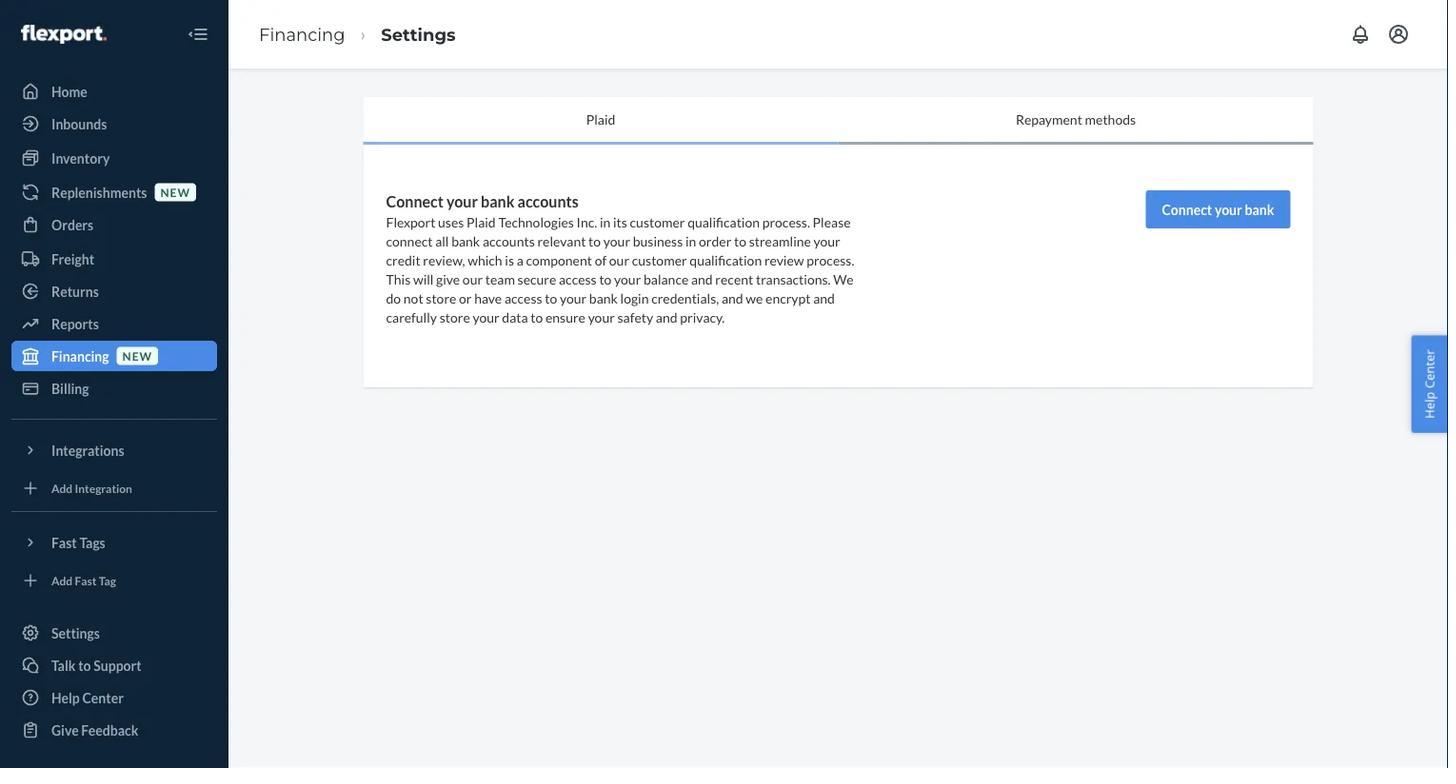 Task type: vqa. For each thing, say whether or not it's contained in the screenshot.
Referred
no



Task type: describe. For each thing, give the bounding box(es) containing it.
balance
[[644, 271, 689, 287]]

its
[[613, 214, 627, 230]]

to down of
[[599, 271, 612, 287]]

1 vertical spatial access
[[505, 290, 542, 306]]

repayment methods
[[1016, 111, 1136, 128]]

returns
[[51, 283, 99, 300]]

safety
[[618, 309, 653, 325]]

home link
[[11, 76, 217, 107]]

this
[[386, 271, 411, 287]]

integrations button
[[11, 435, 217, 466]]

1 vertical spatial financing
[[51, 348, 109, 364]]

recent
[[716, 271, 754, 287]]

relevant
[[538, 233, 586, 249]]

tags
[[79, 535, 105, 551]]

a
[[517, 252, 524, 268]]

inbounds link
[[11, 109, 217, 139]]

add for add fast tag
[[51, 574, 73, 588]]

not
[[404, 290, 423, 306]]

0 vertical spatial process.
[[763, 214, 810, 230]]

login
[[621, 290, 649, 306]]

1 vertical spatial customer
[[632, 252, 687, 268]]

bank inside button
[[1245, 201, 1275, 218]]

new for replenishments
[[160, 185, 190, 199]]

help inside 'link'
[[51, 690, 80, 706]]

breadcrumbs navigation
[[244, 7, 471, 62]]

inbounds
[[51, 116, 107, 132]]

orders
[[51, 217, 94, 233]]

team
[[485, 271, 515, 287]]

connect your bank button
[[1146, 190, 1291, 229]]

0 vertical spatial qualification
[[688, 214, 760, 230]]

home
[[51, 83, 87, 100]]

inventory link
[[11, 143, 217, 173]]

1 horizontal spatial in
[[686, 233, 697, 249]]

review,
[[423, 252, 465, 268]]

secure
[[518, 271, 557, 287]]

flexport logo image
[[21, 25, 106, 44]]

billing
[[51, 380, 89, 397]]

1 vertical spatial process.
[[807, 252, 855, 268]]

or
[[459, 290, 472, 306]]

do
[[386, 290, 401, 306]]

tag
[[99, 574, 116, 588]]

0 vertical spatial customer
[[630, 214, 685, 230]]

integrations
[[51, 442, 124, 459]]

to down secure
[[545, 290, 557, 306]]

fast tags
[[51, 535, 105, 551]]

replenishments
[[51, 184, 147, 200]]

new for financing
[[122, 349, 152, 363]]

technologies
[[498, 214, 574, 230]]

add integration
[[51, 481, 132, 495]]

we
[[746, 290, 763, 306]]

connect your bank accounts flexport uses plaid technologies inc. in its customer qualification process. please connect all bank accounts relevant to your business in order to streamline your credit review, which is a component of our customer qualification review process. this will give our team secure access to your balance and recent transactions. we do not store or have access to your bank login credentials, and we encrypt and carefully store your data to ensure your safety and privacy.
[[386, 192, 855, 325]]

talk
[[51, 658, 76, 674]]

inc.
[[577, 214, 597, 230]]

integration
[[75, 481, 132, 495]]

orders link
[[11, 210, 217, 240]]

carefully
[[386, 309, 437, 325]]

credentials,
[[652, 290, 719, 306]]

your inside button
[[1215, 201, 1243, 218]]

1 horizontal spatial our
[[609, 252, 630, 268]]

fast tags button
[[11, 528, 217, 558]]

open account menu image
[[1388, 23, 1411, 46]]

streamline
[[749, 233, 811, 249]]

returns link
[[11, 276, 217, 307]]

close navigation image
[[187, 23, 210, 46]]

privacy.
[[680, 309, 725, 325]]

reports link
[[11, 309, 217, 339]]

support
[[94, 658, 142, 674]]

connect your bank
[[1162, 201, 1275, 218]]

open notifications image
[[1350, 23, 1372, 46]]

give
[[51, 722, 79, 739]]

transactions.
[[756, 271, 831, 287]]

billing link
[[11, 373, 217, 404]]

1 vertical spatial qualification
[[690, 252, 762, 268]]



Task type: locate. For each thing, give the bounding box(es) containing it.
center
[[1421, 350, 1439, 389], [82, 690, 124, 706]]

0 horizontal spatial help center
[[51, 690, 124, 706]]

add for add integration
[[51, 481, 73, 495]]

help center
[[1421, 350, 1439, 419], [51, 690, 124, 706]]

0 horizontal spatial settings
[[51, 625, 100, 641]]

and up credentials,
[[691, 271, 713, 287]]

1 vertical spatial accounts
[[483, 233, 535, 249]]

0 horizontal spatial center
[[82, 690, 124, 706]]

accounts up is
[[483, 233, 535, 249]]

fast left the tags
[[51, 535, 77, 551]]

qualification up recent
[[690, 252, 762, 268]]

of
[[595, 252, 607, 268]]

bank
[[481, 192, 515, 210], [1245, 201, 1275, 218], [452, 233, 480, 249], [589, 290, 618, 306]]

fast
[[51, 535, 77, 551], [75, 574, 97, 588]]

0 vertical spatial access
[[559, 271, 597, 287]]

credit
[[386, 252, 421, 268]]

0 vertical spatial center
[[1421, 350, 1439, 389]]

and down recent
[[722, 290, 743, 306]]

please
[[813, 214, 851, 230]]

accounts
[[518, 192, 579, 210], [483, 233, 535, 249]]

and
[[691, 271, 713, 287], [722, 290, 743, 306], [814, 290, 835, 306], [656, 309, 678, 325]]

add fast tag
[[51, 574, 116, 588]]

component
[[526, 252, 592, 268]]

0 vertical spatial financing
[[259, 24, 345, 45]]

1 vertical spatial help
[[51, 690, 80, 706]]

methods
[[1085, 111, 1136, 128]]

help center button
[[1412, 335, 1449, 433]]

our right of
[[609, 252, 630, 268]]

0 horizontal spatial plaid
[[467, 214, 496, 230]]

and down credentials,
[[656, 309, 678, 325]]

plaid inside connect your bank accounts flexport uses plaid technologies inc. in its customer qualification process. please connect all bank accounts relevant to your business in order to streamline your credit review, which is a component of our customer qualification review process. this will give our team secure access to your balance and recent transactions. we do not store or have access to your bank login credentials, and we encrypt and carefully store your data to ensure your safety and privacy.
[[467, 214, 496, 230]]

0 vertical spatial in
[[600, 214, 611, 230]]

in left order on the top
[[686, 233, 697, 249]]

connect for connect your bank accounts flexport uses plaid technologies inc. in its customer qualification process. please connect all bank accounts relevant to your business in order to streamline your credit review, which is a component of our customer qualification review process. this will give our team secure access to your balance and recent transactions. we do not store or have access to your bank login credentials, and we encrypt and carefully store your data to ensure your safety and privacy.
[[386, 192, 444, 210]]

which
[[468, 252, 502, 268]]

talk to support link
[[11, 650, 217, 681]]

qualification up order on the top
[[688, 214, 760, 230]]

0 vertical spatial fast
[[51, 535, 77, 551]]

process. up we in the top right of the page
[[807, 252, 855, 268]]

in
[[600, 214, 611, 230], [686, 233, 697, 249]]

1 vertical spatial settings link
[[11, 618, 217, 649]]

1 horizontal spatial access
[[559, 271, 597, 287]]

freight link
[[11, 244, 217, 274]]

new down reports link
[[122, 349, 152, 363]]

store down give
[[426, 290, 457, 306]]

will
[[413, 271, 434, 287]]

1 vertical spatial in
[[686, 233, 697, 249]]

store
[[426, 290, 457, 306], [440, 309, 470, 325]]

0 vertical spatial plaid
[[586, 111, 616, 128]]

1 vertical spatial fast
[[75, 574, 97, 588]]

financing
[[259, 24, 345, 45], [51, 348, 109, 364]]

help
[[1421, 392, 1439, 419], [51, 690, 80, 706]]

0 horizontal spatial settings link
[[11, 618, 217, 649]]

customer
[[630, 214, 685, 230], [632, 252, 687, 268]]

2 add from the top
[[51, 574, 73, 588]]

access down component
[[559, 271, 597, 287]]

help center inside 'link'
[[51, 690, 124, 706]]

settings link
[[381, 24, 456, 45], [11, 618, 217, 649]]

1 add from the top
[[51, 481, 73, 495]]

new
[[160, 185, 190, 199], [122, 349, 152, 363]]

0 horizontal spatial connect
[[386, 192, 444, 210]]

access up data in the left of the page
[[505, 290, 542, 306]]

settings link inside breadcrumbs navigation
[[381, 24, 456, 45]]

data
[[502, 309, 528, 325]]

repayment
[[1016, 111, 1083, 128]]

1 horizontal spatial new
[[160, 185, 190, 199]]

feedback
[[81, 722, 138, 739]]

settings
[[381, 24, 456, 45], [51, 625, 100, 641]]

fast inside dropdown button
[[51, 535, 77, 551]]

0 vertical spatial our
[[609, 252, 630, 268]]

order
[[699, 233, 732, 249]]

1 horizontal spatial help
[[1421, 392, 1439, 419]]

your
[[447, 192, 478, 210], [1215, 201, 1243, 218], [604, 233, 631, 249], [814, 233, 841, 249], [614, 271, 641, 287], [560, 290, 587, 306], [473, 309, 500, 325], [588, 309, 615, 325]]

1 horizontal spatial connect
[[1162, 201, 1213, 218]]

0 horizontal spatial new
[[122, 349, 152, 363]]

in left 'its'
[[600, 214, 611, 230]]

1 horizontal spatial center
[[1421, 350, 1439, 389]]

help inside button
[[1421, 392, 1439, 419]]

add
[[51, 481, 73, 495], [51, 574, 73, 588]]

0 vertical spatial store
[[426, 290, 457, 306]]

give
[[436, 271, 460, 287]]

review
[[765, 252, 804, 268]]

plaid
[[586, 111, 616, 128], [467, 214, 496, 230]]

add down the fast tags
[[51, 574, 73, 588]]

1 vertical spatial plaid
[[467, 214, 496, 230]]

to up of
[[589, 233, 601, 249]]

add inside add integration link
[[51, 481, 73, 495]]

and down we in the top right of the page
[[814, 290, 835, 306]]

access
[[559, 271, 597, 287], [505, 290, 542, 306]]

center inside 'link'
[[82, 690, 124, 706]]

0 horizontal spatial help
[[51, 690, 80, 706]]

encrypt
[[766, 290, 811, 306]]

1 horizontal spatial financing
[[259, 24, 345, 45]]

connect
[[386, 192, 444, 210], [1162, 201, 1213, 218]]

business
[[633, 233, 683, 249]]

fast left tag at the left bottom of the page
[[75, 574, 97, 588]]

connect inside connect your bank accounts flexport uses plaid technologies inc. in its customer qualification process. please connect all bank accounts relevant to your business in order to streamline your credit review, which is a component of our customer qualification review process. this will give our team secure access to your balance and recent transactions. we do not store or have access to your bank login credentials, and we encrypt and carefully store your data to ensure your safety and privacy.
[[386, 192, 444, 210]]

add left integration
[[51, 481, 73, 495]]

store down or
[[440, 309, 470, 325]]

our up or
[[463, 271, 483, 287]]

0 vertical spatial add
[[51, 481, 73, 495]]

uses
[[438, 214, 464, 230]]

1 vertical spatial our
[[463, 271, 483, 287]]

0 horizontal spatial in
[[600, 214, 611, 230]]

give feedback
[[51, 722, 138, 739]]

1 horizontal spatial settings
[[381, 24, 456, 45]]

help center inside button
[[1421, 350, 1439, 419]]

have
[[474, 290, 502, 306]]

new up orders link on the left top of the page
[[160, 185, 190, 199]]

1 vertical spatial new
[[122, 349, 152, 363]]

reports
[[51, 316, 99, 332]]

1 vertical spatial store
[[440, 309, 470, 325]]

0 horizontal spatial financing
[[51, 348, 109, 364]]

connect for connect your bank
[[1162, 201, 1213, 218]]

connect inside button
[[1162, 201, 1213, 218]]

is
[[505, 252, 514, 268]]

0 vertical spatial new
[[160, 185, 190, 199]]

center inside button
[[1421, 350, 1439, 389]]

1 vertical spatial add
[[51, 574, 73, 588]]

inventory
[[51, 150, 110, 166]]

flexport
[[386, 214, 436, 230]]

customer up business
[[630, 214, 685, 230]]

0 vertical spatial help
[[1421, 392, 1439, 419]]

to right talk
[[78, 658, 91, 674]]

we
[[834, 271, 854, 287]]

0 vertical spatial settings
[[381, 24, 456, 45]]

help center link
[[11, 683, 217, 713]]

0 horizontal spatial our
[[463, 271, 483, 287]]

freight
[[51, 251, 94, 267]]

settings inside breadcrumbs navigation
[[381, 24, 456, 45]]

1 vertical spatial settings
[[51, 625, 100, 641]]

customer down business
[[632, 252, 687, 268]]

give feedback button
[[11, 715, 217, 746]]

1 horizontal spatial settings link
[[381, 24, 456, 45]]

financing inside breadcrumbs navigation
[[259, 24, 345, 45]]

1 horizontal spatial help center
[[1421, 350, 1439, 419]]

talk to support
[[51, 658, 142, 674]]

1 horizontal spatial plaid
[[586, 111, 616, 128]]

add integration link
[[11, 473, 217, 504]]

0 vertical spatial accounts
[[518, 192, 579, 210]]

to inside talk to support link
[[78, 658, 91, 674]]

0 horizontal spatial access
[[505, 290, 542, 306]]

connect
[[386, 233, 433, 249]]

add fast tag link
[[11, 566, 217, 596]]

0 vertical spatial help center
[[1421, 350, 1439, 419]]

to right order on the top
[[734, 233, 747, 249]]

all
[[435, 233, 449, 249]]

0 vertical spatial settings link
[[381, 24, 456, 45]]

financing link
[[259, 24, 345, 45]]

add inside add fast tag link
[[51, 574, 73, 588]]

to
[[589, 233, 601, 249], [734, 233, 747, 249], [599, 271, 612, 287], [545, 290, 557, 306], [531, 309, 543, 325], [78, 658, 91, 674]]

1 vertical spatial help center
[[51, 690, 124, 706]]

to right data in the left of the page
[[531, 309, 543, 325]]

process. up streamline
[[763, 214, 810, 230]]

ensure
[[546, 309, 586, 325]]

accounts up 'technologies'
[[518, 192, 579, 210]]

1 vertical spatial center
[[82, 690, 124, 706]]

qualification
[[688, 214, 760, 230], [690, 252, 762, 268]]



